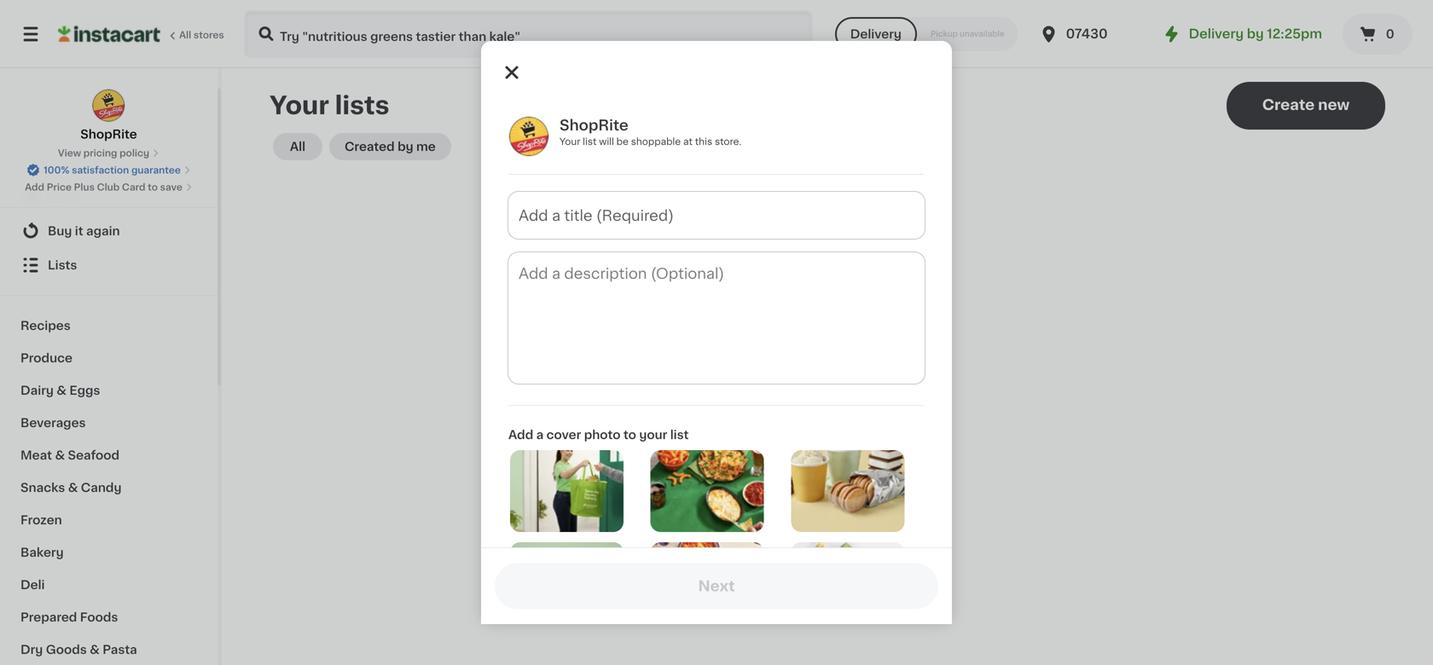 Task type: vqa. For each thing, say whether or not it's contained in the screenshot.
Saved
yes



Task type: describe. For each thing, give the bounding box(es) containing it.
add a cover photo to your list
[[509, 429, 689, 441]]

to inside "link"
[[148, 183, 158, 192]]

0
[[1386, 28, 1395, 40]]

you
[[755, 373, 778, 385]]

12:25pm
[[1267, 28, 1322, 40]]

be for shoprite
[[617, 137, 629, 146]]

buy it again
[[48, 225, 120, 237]]

lists link
[[10, 248, 207, 282]]

snacks & candy link
[[10, 472, 207, 504]]

satisfaction
[[72, 166, 129, 175]]

add for add a cover photo to your list
[[509, 429, 533, 441]]

dry goods & pasta
[[20, 644, 137, 656]]

policy
[[120, 148, 149, 158]]

all stores
[[179, 30, 224, 40]]

delivery by 12:25pm
[[1189, 28, 1322, 40]]

your lists
[[270, 93, 390, 118]]

frozen
[[20, 514, 62, 526]]

meat & seafood
[[20, 450, 119, 462]]

cover
[[547, 429, 581, 441]]

list inside "shoprite your list will be shoppable at this store."
[[583, 137, 597, 146]]

produce
[[20, 352, 72, 364]]

shop link
[[10, 180, 207, 214]]

your inside "shoprite your list will be shoppable at this store."
[[560, 137, 581, 146]]

add for add price plus club card to save
[[25, 183, 44, 192]]

a bar of chocolate cut in half, a yellow pint of white ice cream, a green pint of white ice cream, an open pack of cookies, and a stack of ice cream sandwiches. image
[[791, 450, 905, 532]]

buy
[[48, 225, 72, 237]]

shop
[[48, 191, 80, 203]]

here.
[[902, 373, 932, 385]]

bakery
[[20, 547, 64, 559]]

add price plus club card to save link
[[25, 180, 193, 194]]

create new button
[[1227, 82, 1386, 130]]

stores
[[194, 30, 224, 40]]

create
[[781, 373, 819, 385]]

me
[[416, 141, 436, 153]]

shoprite logo image inside list_add_items dialog
[[509, 116, 549, 157]]

a table with people sitting around it with a bowl of potato chips, doritos, and cheetos. image
[[651, 543, 764, 624]]

& for snacks
[[68, 482, 78, 494]]

a table wtih assorted snacks and drinks. image
[[651, 450, 764, 532]]

lists for lists
[[48, 259, 77, 271]]

bowl of nachos covered in cheese. image
[[791, 543, 905, 624]]

shoppable
[[631, 137, 681, 146]]

lists
[[335, 93, 390, 118]]

shoprite for shoprite
[[80, 128, 137, 140]]

snacks
[[20, 482, 65, 494]]

foods
[[80, 612, 118, 624]]

will for shoprite
[[599, 137, 614, 146]]

dry goods & pasta link
[[10, 634, 207, 666]]

your
[[639, 429, 667, 441]]

Add a title (Required) text field
[[509, 192, 925, 239]]

prepared foods
[[20, 612, 118, 624]]

create new
[[1263, 98, 1350, 112]]

this
[[695, 137, 713, 146]]

view pricing policy
[[58, 148, 149, 158]]

delivery for delivery by 12:25pm
[[1189, 28, 1244, 40]]

by for delivery
[[1247, 28, 1264, 40]]

recipes link
[[10, 310, 207, 342]]

store.
[[715, 137, 742, 146]]

all button
[[273, 133, 323, 160]]

create
[[1263, 98, 1315, 112]]

a
[[536, 429, 544, 441]]

pasta
[[103, 644, 137, 656]]

guarantee
[[131, 166, 181, 175]]

recipes
[[20, 320, 71, 332]]



Task type: locate. For each thing, give the bounding box(es) containing it.
all left the stores on the left top
[[179, 30, 191, 40]]

0 vertical spatial lists
[[48, 259, 77, 271]]

0 horizontal spatial your
[[270, 93, 329, 118]]

deli link
[[10, 569, 207, 602]]

100% satisfaction guarantee
[[44, 166, 181, 175]]

&
[[57, 385, 67, 397], [55, 450, 65, 462], [68, 482, 78, 494], [90, 644, 100, 656]]

delivery for delivery
[[850, 28, 902, 40]]

shoprite
[[560, 118, 629, 133], [80, 128, 137, 140]]

& left candy
[[68, 482, 78, 494]]

view
[[58, 148, 81, 158]]

0 horizontal spatial to
[[148, 183, 158, 192]]

to inside list_add_items dialog
[[624, 429, 636, 441]]

dairy & eggs link
[[10, 375, 207, 407]]

list_add_items dialog
[[481, 41, 952, 666]]

be
[[617, 137, 629, 146], [844, 373, 860, 385]]

meat
[[20, 450, 52, 462]]

created by me
[[345, 141, 436, 153]]

buy it again link
[[10, 214, 207, 248]]

club
[[97, 183, 120, 192]]

to left your
[[624, 429, 636, 441]]

lists down buy
[[48, 259, 77, 271]]

0 vertical spatial all
[[179, 30, 191, 40]]

1 vertical spatial add
[[509, 429, 533, 441]]

1 horizontal spatial delivery
[[1189, 28, 1244, 40]]

will
[[599, 137, 614, 146], [822, 373, 841, 385]]

again
[[86, 225, 120, 237]]

list left shoppable
[[583, 137, 597, 146]]

none text field inside list_add_items dialog
[[509, 253, 925, 384]]

0 vertical spatial will
[[599, 137, 614, 146]]

& right meat
[[55, 450, 65, 462]]

None text field
[[509, 253, 925, 384]]

0 vertical spatial be
[[617, 137, 629, 146]]

& for meat
[[55, 450, 65, 462]]

0 horizontal spatial be
[[617, 137, 629, 146]]

all for all
[[290, 141, 306, 153]]

will right create
[[822, 373, 841, 385]]

bakery link
[[10, 537, 207, 569]]

shoprite link
[[80, 89, 137, 143]]

by inside button
[[398, 141, 413, 153]]

a woman handing over a grocery bag to a customer through their front door. image
[[510, 450, 624, 532]]

0 button
[[1343, 14, 1413, 55]]

None search field
[[244, 10, 813, 58]]

dairy
[[20, 385, 54, 397]]

0 horizontal spatial delivery
[[850, 28, 902, 40]]

0 horizontal spatial will
[[599, 137, 614, 146]]

lists for lists you create will be saved here.
[[724, 373, 752, 385]]

0 vertical spatial add
[[25, 183, 44, 192]]

1 vertical spatial be
[[844, 373, 860, 385]]

delivery button
[[835, 17, 917, 51]]

1 vertical spatial your
[[560, 137, 581, 146]]

candy
[[81, 482, 122, 494]]

be left saved
[[844, 373, 860, 385]]

100%
[[44, 166, 70, 175]]

shoprite your list will be shoppable at this store.
[[560, 118, 742, 146]]

lists
[[48, 259, 77, 271], [724, 373, 752, 385]]

prepared
[[20, 612, 77, 624]]

beverages
[[20, 417, 86, 429]]

delivery inside delivery button
[[850, 28, 902, 40]]

0 horizontal spatial add
[[25, 183, 44, 192]]

produce link
[[10, 342, 207, 375]]

& inside 'meat & seafood' link
[[55, 450, 65, 462]]

meat & seafood link
[[10, 439, 207, 472]]

0 horizontal spatial by
[[398, 141, 413, 153]]

07430 button
[[1039, 10, 1141, 58]]

07430
[[1066, 28, 1108, 40]]

list
[[583, 137, 597, 146], [670, 429, 689, 441]]

0 horizontal spatial shoprite logo image
[[92, 89, 126, 122]]

list right your
[[670, 429, 689, 441]]

prepared foods link
[[10, 602, 207, 634]]

all
[[179, 30, 191, 40], [290, 141, 306, 153]]

1 vertical spatial will
[[822, 373, 841, 385]]

shoprite inside "shoprite your list will be shoppable at this store."
[[560, 118, 629, 133]]

by left 12:25pm
[[1247, 28, 1264, 40]]

1 horizontal spatial shoprite logo image
[[509, 116, 549, 157]]

cotton pads, ointment, cream, and bottle of liquid. image
[[510, 543, 624, 624]]

deli
[[20, 579, 45, 591]]

1 horizontal spatial to
[[624, 429, 636, 441]]

1 horizontal spatial list
[[670, 429, 689, 441]]

1 vertical spatial to
[[624, 429, 636, 441]]

card
[[122, 183, 145, 192]]

0 vertical spatial to
[[148, 183, 158, 192]]

by
[[1247, 28, 1264, 40], [398, 141, 413, 153]]

created by me button
[[329, 133, 451, 160]]

new
[[1318, 98, 1350, 112]]

instacart logo image
[[58, 24, 160, 44]]

add price plus club card to save
[[25, 183, 183, 192]]

& inside dry goods & pasta link
[[90, 644, 100, 656]]

to
[[148, 183, 158, 192], [624, 429, 636, 441]]

frozen link
[[10, 504, 207, 537]]

1 horizontal spatial be
[[844, 373, 860, 385]]

0 horizontal spatial shoprite
[[80, 128, 137, 140]]

delivery inside delivery by 12:25pm link
[[1189, 28, 1244, 40]]

1 horizontal spatial lists
[[724, 373, 752, 385]]

1 vertical spatial lists
[[724, 373, 752, 385]]

add left a
[[509, 429, 533, 441]]

price
[[47, 183, 72, 192]]

at
[[683, 137, 693, 146]]

shoprite for shoprite your list will be shoppable at this store.
[[560, 118, 629, 133]]

it
[[75, 225, 83, 237]]

by left me
[[398, 141, 413, 153]]

all inside button
[[290, 141, 306, 153]]

eggs
[[69, 385, 100, 397]]

& inside dairy & eggs link
[[57, 385, 67, 397]]

dry
[[20, 644, 43, 656]]

snacks & candy
[[20, 482, 122, 494]]

& left "pasta"
[[90, 644, 100, 656]]

0 vertical spatial by
[[1247, 28, 1264, 40]]

lists left you at bottom right
[[724, 373, 752, 385]]

by for created
[[398, 141, 413, 153]]

1 horizontal spatial all
[[290, 141, 306, 153]]

shoprite logo image inside shoprite link
[[92, 89, 126, 122]]

all for all stores
[[179, 30, 191, 40]]

service type group
[[835, 17, 1018, 51]]

will left shoppable
[[599, 137, 614, 146]]

0 horizontal spatial lists
[[48, 259, 77, 271]]

will for lists
[[822, 373, 841, 385]]

dairy & eggs
[[20, 385, 100, 397]]

0 horizontal spatial list
[[583, 137, 597, 146]]

1 vertical spatial list
[[670, 429, 689, 441]]

add left price
[[25, 183, 44, 192]]

goods
[[46, 644, 87, 656]]

1 horizontal spatial by
[[1247, 28, 1264, 40]]

seafood
[[68, 450, 119, 462]]

& for dairy
[[57, 385, 67, 397]]

saved
[[863, 373, 899, 385]]

save
[[160, 183, 183, 192]]

all down your lists
[[290, 141, 306, 153]]

all stores link
[[58, 10, 225, 58]]

add
[[25, 183, 44, 192], [509, 429, 533, 441]]

0 horizontal spatial all
[[179, 30, 191, 40]]

1 horizontal spatial shoprite
[[560, 118, 629, 133]]

0 vertical spatial list
[[583, 137, 597, 146]]

beverages link
[[10, 407, 207, 439]]

0 vertical spatial your
[[270, 93, 329, 118]]

pricing
[[83, 148, 117, 158]]

100% satisfaction guarantee button
[[27, 160, 191, 177]]

1 vertical spatial all
[[290, 141, 306, 153]]

& left eggs
[[57, 385, 67, 397]]

1 horizontal spatial will
[[822, 373, 841, 385]]

delivery by 12:25pm link
[[1162, 24, 1322, 44]]

delivery
[[1189, 28, 1244, 40], [850, 28, 902, 40]]

1 horizontal spatial your
[[560, 137, 581, 146]]

will inside "shoprite your list will be shoppable at this store."
[[599, 137, 614, 146]]

1 horizontal spatial add
[[509, 429, 533, 441]]

photo
[[584, 429, 621, 441]]

add inside dialog
[[509, 429, 533, 441]]

add inside "link"
[[25, 183, 44, 192]]

& inside snacks & candy link
[[68, 482, 78, 494]]

lists you create will be saved here.
[[724, 373, 932, 385]]

be inside "shoprite your list will be shoppable at this store."
[[617, 137, 629, 146]]

to down guarantee at the left top of the page
[[148, 183, 158, 192]]

created
[[345, 141, 395, 153]]

shoprite logo image
[[92, 89, 126, 122], [509, 116, 549, 157]]

be left shoppable
[[617, 137, 629, 146]]

plus
[[74, 183, 95, 192]]

1 vertical spatial by
[[398, 141, 413, 153]]

your
[[270, 93, 329, 118], [560, 137, 581, 146]]

view pricing policy link
[[58, 146, 160, 160]]

be for lists
[[844, 373, 860, 385]]



